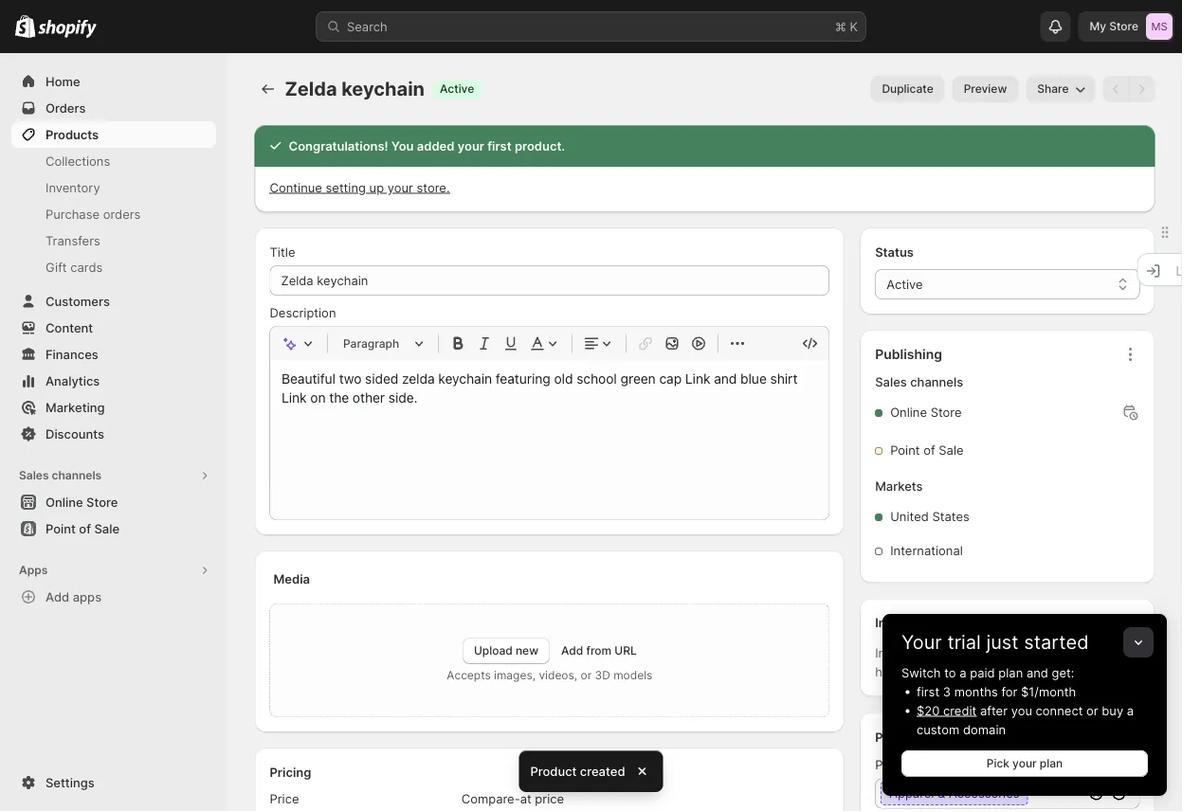 Task type: vqa. For each thing, say whether or not it's contained in the screenshot.
customer.
no



Task type: describe. For each thing, give the bounding box(es) containing it.
purchase orders
[[46, 207, 141, 221]]

your for first
[[458, 138, 484, 153]]

insights for insights
[[875, 616, 923, 631]]

$20 credit
[[917, 704, 977, 718]]

home
[[46, 74, 80, 89]]

new
[[516, 644, 539, 658]]

1 horizontal spatial of
[[924, 443, 935, 458]]

point of sale button
[[0, 516, 228, 542]]

international
[[890, 544, 963, 558]]

of inside button
[[79, 521, 91, 536]]

preview button
[[953, 76, 1019, 102]]

analytics
[[46, 374, 100, 388]]

my store
[[1090, 19, 1139, 33]]

k
[[850, 19, 858, 34]]

product for product category
[[875, 758, 921, 773]]

states
[[932, 510, 970, 524]]

your trial just started
[[902, 631, 1089, 654]]

models
[[614, 669, 653, 683]]

or for buy
[[1087, 704, 1099, 718]]

2 horizontal spatial store
[[1110, 19, 1139, 33]]

status
[[875, 245, 914, 259]]

accepts
[[447, 669, 491, 683]]

home link
[[11, 68, 216, 95]]

recent
[[901, 665, 938, 680]]

content link
[[11, 315, 216, 341]]

sales inside button
[[19, 469, 49, 483]]

0 vertical spatial first
[[488, 138, 512, 153]]

videos,
[[539, 669, 578, 683]]

organization
[[925, 731, 1000, 745]]

transfers link
[[11, 228, 216, 254]]

online inside "online store" link
[[46, 495, 83, 510]]

3d
[[595, 669, 610, 683]]

$1/month
[[1021, 685, 1076, 699]]

pick
[[987, 757, 1010, 771]]

compare-at price
[[461, 792, 564, 806]]

display
[[946, 646, 987, 661]]

my store image
[[1146, 13, 1173, 40]]

gift cards
[[46, 260, 103, 274]]

⌘
[[835, 19, 847, 34]]

duplicate button
[[871, 76, 945, 102]]

add apps
[[46, 590, 102, 604]]

orders
[[103, 207, 141, 221]]

product for product organization
[[875, 731, 922, 745]]

first inside your trial just started element
[[917, 685, 940, 699]]

pricing
[[270, 765, 311, 780]]

marketing link
[[11, 394, 216, 421]]

markets
[[875, 479, 923, 494]]

Title text field
[[270, 265, 830, 296]]

a inside after you connect or buy a custom domain
[[1127, 704, 1134, 718]]

when
[[991, 646, 1023, 661]]

active for status
[[887, 277, 923, 292]]

customers link
[[11, 288, 216, 315]]

continue setting up your store. link
[[270, 180, 450, 195]]

0 horizontal spatial plan
[[999, 666, 1023, 680]]

gift
[[46, 260, 67, 274]]

search
[[347, 19, 388, 34]]

Product category text field
[[875, 779, 1083, 809]]

description
[[270, 305, 336, 320]]

1 vertical spatial plan
[[1040, 757, 1063, 771]]

product created
[[530, 764, 625, 779]]

share
[[1038, 82, 1069, 96]]

point inside button
[[46, 521, 76, 536]]

gift cards link
[[11, 254, 216, 281]]

had
[[875, 665, 897, 680]]

upload new
[[474, 644, 539, 658]]

insights for insights will display when the product has had recent sales
[[875, 646, 921, 661]]

finances link
[[11, 341, 216, 368]]

pick your plan
[[987, 757, 1063, 771]]

point of sale inside button
[[46, 521, 120, 536]]

discounts
[[46, 427, 104, 441]]

or for 3d
[[581, 669, 592, 683]]

0 horizontal spatial shopify image
[[15, 15, 35, 38]]

get:
[[1052, 666, 1075, 680]]

discounts link
[[11, 421, 216, 448]]

1 horizontal spatial point
[[890, 443, 920, 458]]

compare-
[[461, 792, 520, 806]]

inventory link
[[11, 174, 216, 201]]

insights will display when the product has had recent sales
[[875, 646, 1118, 680]]

paid
[[970, 666, 995, 680]]

product
[[1049, 646, 1094, 661]]

started
[[1024, 631, 1089, 654]]

switch
[[902, 666, 941, 680]]

united states
[[890, 510, 970, 524]]

1 horizontal spatial sales channels
[[875, 375, 964, 390]]

transfers
[[46, 233, 100, 248]]

buy
[[1102, 704, 1124, 718]]

added
[[417, 138, 455, 153]]

1 horizontal spatial sales
[[875, 375, 907, 390]]

sales channels inside button
[[19, 469, 102, 483]]

keychain
[[341, 77, 425, 101]]

channels inside button
[[52, 469, 102, 483]]

$20 credit link
[[917, 704, 977, 718]]

1 horizontal spatial store
[[931, 405, 962, 420]]

connect
[[1036, 704, 1083, 718]]

$20
[[917, 704, 940, 718]]

next image
[[1133, 80, 1152, 99]]



Task type: locate. For each thing, give the bounding box(es) containing it.
0 vertical spatial plan
[[999, 666, 1023, 680]]

0 vertical spatial active
[[440, 82, 474, 96]]

online store link
[[11, 489, 216, 516]]

0 horizontal spatial point of sale
[[46, 521, 120, 536]]

product down product organization
[[875, 758, 921, 773]]

2 vertical spatial store
[[86, 495, 118, 510]]

your trial just started button
[[883, 614, 1167, 654]]

1 vertical spatial point of sale
[[46, 521, 120, 536]]

store down sales channels button
[[86, 495, 118, 510]]

online down sales channels button
[[46, 495, 83, 510]]

product for product created
[[530, 764, 577, 779]]

0 vertical spatial online
[[890, 405, 927, 420]]

online store down publishing
[[890, 405, 962, 420]]

channels
[[910, 375, 964, 390], [52, 469, 102, 483]]

just
[[987, 631, 1019, 654]]

sales channels button
[[11, 463, 216, 489]]

1 vertical spatial your
[[388, 180, 413, 195]]

continue
[[270, 180, 322, 195]]

1 vertical spatial or
[[1087, 704, 1099, 718]]

0 vertical spatial insights
[[875, 616, 923, 631]]

plan up for
[[999, 666, 1023, 680]]

0 vertical spatial point
[[890, 443, 920, 458]]

online store button
[[0, 489, 228, 516]]

1 vertical spatial store
[[931, 405, 962, 420]]

1 vertical spatial sales
[[19, 469, 49, 483]]

0 vertical spatial sales channels
[[875, 375, 964, 390]]

0 vertical spatial point of sale
[[890, 443, 964, 458]]

or inside after you connect or buy a custom domain
[[1087, 704, 1099, 718]]

active up added
[[440, 82, 474, 96]]

point of sale link
[[11, 516, 216, 542]]

your right added
[[458, 138, 484, 153]]

duplicate
[[882, 82, 934, 96]]

publishing
[[875, 347, 942, 363]]

your for store.
[[388, 180, 413, 195]]

sale down the online store button
[[94, 521, 120, 536]]

0 vertical spatial online store
[[890, 405, 962, 420]]

your right pick
[[1013, 757, 1037, 771]]

add apps button
[[11, 584, 216, 611]]

pick your plan link
[[902, 751, 1148, 777]]

add
[[46, 590, 69, 604]]

analytics link
[[11, 368, 216, 394]]

0 horizontal spatial point
[[46, 521, 76, 536]]

product up price
[[530, 764, 577, 779]]

⌘ k
[[835, 19, 858, 34]]

to
[[945, 666, 956, 680]]

0 vertical spatial sales
[[875, 375, 907, 390]]

store right the my
[[1110, 19, 1139, 33]]

0 horizontal spatial of
[[79, 521, 91, 536]]

1 horizontal spatial first
[[917, 685, 940, 699]]

active down status
[[887, 277, 923, 292]]

1 horizontal spatial or
[[1087, 704, 1099, 718]]

trial
[[948, 631, 981, 654]]

point up the markets
[[890, 443, 920, 458]]

orders
[[46, 101, 86, 115]]

insights
[[875, 616, 923, 631], [875, 646, 921, 661]]

months
[[955, 685, 998, 699]]

2 horizontal spatial your
[[1013, 757, 1037, 771]]

sales down publishing
[[875, 375, 907, 390]]

settings
[[46, 776, 94, 790]]

after
[[980, 704, 1008, 718]]

0 horizontal spatial sale
[[94, 521, 120, 536]]

at
[[520, 792, 532, 806]]

first left product.
[[488, 138, 512, 153]]

congratulations!
[[289, 138, 388, 153]]

preview
[[964, 82, 1007, 96]]

1 vertical spatial sale
[[94, 521, 120, 536]]

0 vertical spatial a
[[960, 666, 967, 680]]

sales channels
[[875, 375, 964, 390], [19, 469, 102, 483]]

zelda keychain
[[285, 77, 425, 101]]

insights up your
[[875, 616, 923, 631]]

1 horizontal spatial a
[[1127, 704, 1134, 718]]

store inside button
[[86, 495, 118, 510]]

0 horizontal spatial store
[[86, 495, 118, 510]]

1 horizontal spatial shopify image
[[38, 19, 97, 38]]

1 horizontal spatial channels
[[910, 375, 964, 390]]

online store down sales channels button
[[46, 495, 118, 510]]

or left the buy
[[1087, 704, 1099, 718]]

1 vertical spatial of
[[79, 521, 91, 536]]

congratulations! you added your first product.
[[289, 138, 565, 153]]

price
[[270, 792, 299, 806]]

0 vertical spatial of
[[924, 443, 935, 458]]

a right to
[[960, 666, 967, 680]]

1 horizontal spatial plan
[[1040, 757, 1063, 771]]

2 vertical spatial your
[[1013, 757, 1037, 771]]

your
[[902, 631, 942, 654]]

product category
[[875, 758, 976, 773]]

0 vertical spatial your
[[458, 138, 484, 153]]

domain
[[963, 722, 1006, 737]]

0 horizontal spatial a
[[960, 666, 967, 680]]

up
[[369, 180, 384, 195]]

1 vertical spatial online store
[[46, 495, 118, 510]]

cards
[[70, 260, 103, 274]]

you
[[1011, 704, 1032, 718]]

finances
[[46, 347, 98, 362]]

a right the buy
[[1127, 704, 1134, 718]]

0 horizontal spatial or
[[581, 669, 592, 683]]

sale inside button
[[94, 521, 120, 536]]

1 vertical spatial online
[[46, 495, 83, 510]]

you
[[391, 138, 414, 153]]

or
[[581, 669, 592, 683], [1087, 704, 1099, 718]]

1 vertical spatial first
[[917, 685, 940, 699]]

price
[[535, 792, 564, 806]]

of up united states
[[924, 443, 935, 458]]

apps button
[[11, 558, 216, 584]]

sale up the states
[[939, 443, 964, 458]]

product up product category
[[875, 731, 922, 745]]

shopify image
[[15, 15, 35, 38], [38, 19, 97, 38]]

0 horizontal spatial active
[[440, 82, 474, 96]]

content
[[46, 320, 93, 335]]

1 vertical spatial sales channels
[[19, 469, 102, 483]]

customers
[[46, 294, 110, 309]]

1 insights from the top
[[875, 616, 923, 631]]

custom
[[917, 722, 960, 737]]

previous image
[[1107, 80, 1126, 99]]

insights inside insights will display when the product has had recent sales
[[875, 646, 921, 661]]

point of sale down the online store button
[[46, 521, 120, 536]]

or left 3d
[[581, 669, 592, 683]]

store
[[1110, 19, 1139, 33], [931, 405, 962, 420], [86, 495, 118, 510]]

0 vertical spatial or
[[581, 669, 592, 683]]

apps
[[19, 564, 48, 577]]

the
[[1026, 646, 1045, 661]]

1 vertical spatial active
[[887, 277, 923, 292]]

channels down publishing
[[910, 375, 964, 390]]

share button
[[1026, 76, 1096, 102]]

images,
[[494, 669, 536, 683]]

your trial just started element
[[883, 664, 1167, 796]]

upload new button
[[463, 638, 550, 665]]

0 horizontal spatial online
[[46, 495, 83, 510]]

upload
[[474, 644, 513, 658]]

1 horizontal spatial sale
[[939, 443, 964, 458]]

3
[[943, 685, 951, 699]]

and
[[1027, 666, 1049, 680]]

active for zelda keychain
[[440, 82, 474, 96]]

your inside the pick your plan link
[[1013, 757, 1037, 771]]

settings link
[[11, 770, 216, 796]]

a
[[960, 666, 967, 680], [1127, 704, 1134, 718]]

channels down discounts
[[52, 469, 102, 483]]

inventory
[[46, 180, 100, 195]]

1 horizontal spatial online
[[890, 405, 927, 420]]

1 horizontal spatial active
[[887, 277, 923, 292]]

apps
[[73, 590, 102, 604]]

1 vertical spatial channels
[[52, 469, 102, 483]]

0 horizontal spatial channels
[[52, 469, 102, 483]]

product organization
[[875, 731, 1000, 745]]

product.
[[515, 138, 565, 153]]

category
[[924, 758, 976, 773]]

title
[[270, 245, 295, 259]]

0 horizontal spatial sales channels
[[19, 469, 102, 483]]

1 vertical spatial a
[[1127, 704, 1134, 718]]

0 vertical spatial sale
[[939, 443, 964, 458]]

plan down after you connect or buy a custom domain
[[1040, 757, 1063, 771]]

purchase orders link
[[11, 201, 216, 228]]

purchase
[[46, 207, 100, 221]]

store down publishing
[[931, 405, 962, 420]]

point of sale up the markets
[[890, 443, 964, 458]]

sales down discounts
[[19, 469, 49, 483]]

your right up
[[388, 180, 413, 195]]

united
[[890, 510, 929, 524]]

1 vertical spatial point
[[46, 521, 76, 536]]

0 horizontal spatial first
[[488, 138, 512, 153]]

store.
[[417, 180, 450, 195]]

media
[[274, 572, 310, 586]]

0 horizontal spatial online store
[[46, 495, 118, 510]]

of down the online store button
[[79, 521, 91, 536]]

1 vertical spatial insights
[[875, 646, 921, 661]]

1 horizontal spatial your
[[458, 138, 484, 153]]

1 horizontal spatial point of sale
[[890, 443, 964, 458]]

plan
[[999, 666, 1023, 680], [1040, 757, 1063, 771]]

0 vertical spatial channels
[[910, 375, 964, 390]]

first left 3
[[917, 685, 940, 699]]

online down publishing
[[890, 405, 927, 420]]

online store inside button
[[46, 495, 118, 510]]

first 3 months for $1/month
[[917, 685, 1076, 699]]

1 horizontal spatial online store
[[890, 405, 962, 420]]

0 vertical spatial store
[[1110, 19, 1139, 33]]

point of sale
[[890, 443, 964, 458], [46, 521, 120, 536]]

credit
[[943, 704, 977, 718]]

0 horizontal spatial sales
[[19, 469, 49, 483]]

2 insights from the top
[[875, 646, 921, 661]]

sales channels down discounts
[[19, 469, 102, 483]]

sales channels down publishing
[[875, 375, 964, 390]]

point up the apps at the left of the page
[[46, 521, 76, 536]]

0 horizontal spatial your
[[388, 180, 413, 195]]

insights up had
[[875, 646, 921, 661]]



